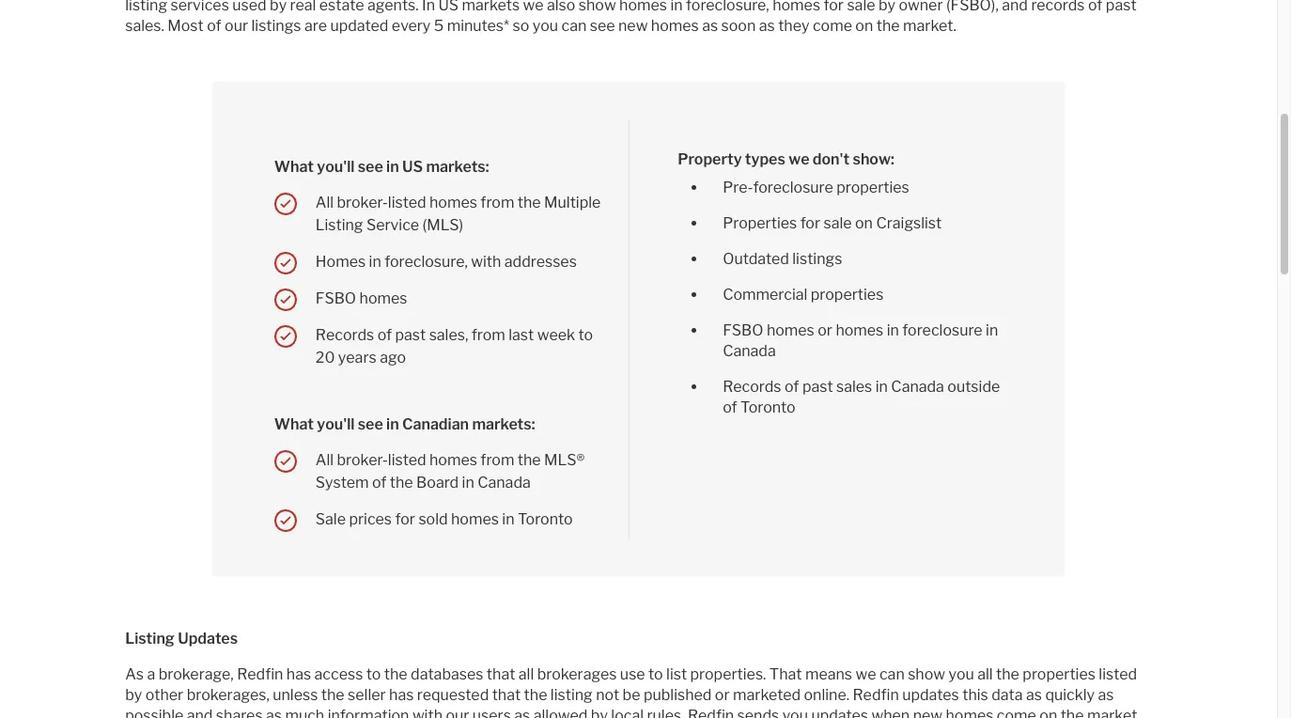 Task type: locate. For each thing, give the bounding box(es) containing it.
2 you'll from the top
[[317, 416, 355, 433]]

0 horizontal spatial all
[[519, 666, 534, 684]]

2 vertical spatial from
[[481, 451, 515, 469]]

0 vertical spatial we
[[789, 150, 810, 168]]

broker- inside the all broker-listed homes from the mls® system of the board in canada
[[337, 451, 388, 469]]

0 horizontal spatial records
[[316, 326, 374, 344]]

all left brokerages
[[519, 666, 534, 684]]

markets: for what you'll see in canadian markets:
[[472, 416, 535, 433]]

0 vertical spatial markets:
[[426, 158, 489, 176]]

in right the sales
[[876, 378, 888, 396]]

0 horizontal spatial updates
[[812, 707, 869, 718]]

1 vertical spatial with
[[413, 707, 443, 718]]

properties down "show:"
[[837, 179, 910, 196]]

what you'll see in canadian markets:
[[274, 416, 535, 433]]

see up system
[[358, 416, 383, 433]]

from inside records of past sales, from last week to 20 years ago
[[472, 326, 506, 344]]

by down not on the bottom
[[591, 707, 608, 718]]

we left the don't
[[789, 150, 810, 168]]

1 all from the top
[[316, 194, 334, 212]]

canada down commercial
[[723, 342, 776, 360]]

foreclosure,
[[385, 253, 468, 271]]

1 vertical spatial all
[[316, 451, 334, 469]]

from up addresses
[[481, 194, 515, 212]]

homes up the board at the bottom
[[430, 451, 478, 469]]

broker- inside all broker-listed homes from the multiple listing service (mls)
[[337, 194, 388, 212]]

0 horizontal spatial fsbo
[[316, 290, 356, 307]]

foreclosure up outside
[[903, 322, 983, 339]]

with
[[471, 253, 501, 271], [413, 707, 443, 718]]

allowed
[[534, 707, 588, 718]]

homes down commercial properties
[[767, 322, 815, 339]]

homes inside as a brokerage, redfin has access to the databases that all brokerages use to list properties. that means we can show you all the properties listed by other brokerages, unless the seller has requested that the listing not be published or marketed online. redfin updates this data as quickly as possible and shares as much information with our users as allowed by local rules. redfin sends you updates when new homes come on the mark
[[946, 707, 994, 718]]

broker-
[[337, 194, 388, 212], [337, 451, 388, 469]]

properties down listings
[[811, 286, 884, 304]]

markets: for what you'll see in us markets:
[[426, 158, 489, 176]]

2 vertical spatial canada
[[478, 474, 531, 492]]

2 broker- from the top
[[337, 451, 388, 469]]

0 vertical spatial broker-
[[337, 194, 388, 212]]

1 vertical spatial canada
[[892, 378, 945, 396]]

all up this
[[978, 666, 993, 684]]

1 horizontal spatial with
[[471, 253, 501, 271]]

1 vertical spatial redfin
[[853, 686, 900, 704]]

seller
[[348, 686, 386, 704]]

canada left outside
[[892, 378, 945, 396]]

by
[[125, 686, 142, 704], [591, 707, 608, 718]]

2 all from the top
[[316, 451, 334, 469]]

updates down online.
[[812, 707, 869, 718]]

years
[[338, 349, 377, 367]]

0 vertical spatial on
[[856, 214, 873, 232]]

1 see from the top
[[358, 158, 383, 176]]

1 horizontal spatial we
[[856, 666, 877, 684]]

from inside the all broker-listed homes from the mls® system of the board in canada
[[481, 451, 515, 469]]

1 horizontal spatial has
[[389, 686, 414, 704]]

our
[[446, 707, 470, 718]]

1 vertical spatial you'll
[[317, 416, 355, 433]]

1 horizontal spatial on
[[1040, 707, 1058, 718]]

0 vertical spatial past
[[395, 326, 426, 344]]

all broker-listed homes from the mls® system of the board in canada
[[316, 451, 585, 492]]

of inside the all broker-listed homes from the mls® system of the board in canada
[[372, 474, 387, 492]]

2 horizontal spatial to
[[649, 666, 663, 684]]

0 horizontal spatial for
[[395, 511, 416, 528]]

0 horizontal spatial by
[[125, 686, 142, 704]]

1 vertical spatial updates
[[812, 707, 869, 718]]

1 vertical spatial toronto
[[518, 511, 573, 528]]

broker- up system
[[337, 451, 388, 469]]

0 vertical spatial fsbo
[[316, 290, 356, 307]]

0 vertical spatial has
[[287, 666, 311, 684]]

to left list
[[649, 666, 663, 684]]

records inside records of past sales, from last week to 20 years ago
[[316, 326, 374, 344]]

with left our at the bottom of the page
[[413, 707, 443, 718]]

records for 20
[[316, 326, 374, 344]]

prices
[[349, 511, 392, 528]]

you'll up system
[[317, 416, 355, 433]]

online.
[[804, 686, 850, 704]]

in right the board at the bottom
[[462, 474, 475, 492]]

in inside "records of past sales in canada outside of toronto"
[[876, 378, 888, 396]]

see
[[358, 158, 383, 176], [358, 416, 383, 433]]

fsbo homes
[[316, 290, 408, 307]]

when
[[872, 707, 910, 718]]

0 horizontal spatial past
[[395, 326, 426, 344]]

1 vertical spatial from
[[472, 326, 506, 344]]

this
[[963, 686, 989, 704]]

1 vertical spatial by
[[591, 707, 608, 718]]

from for week
[[472, 326, 506, 344]]

marketed
[[733, 686, 801, 704]]

past inside "records of past sales in canada outside of toronto"
[[803, 378, 834, 396]]

listing
[[316, 216, 363, 234], [125, 630, 175, 648]]

0 vertical spatial toronto
[[741, 399, 796, 417]]

0 vertical spatial what
[[274, 158, 314, 176]]

2 horizontal spatial redfin
[[853, 686, 900, 704]]

1 horizontal spatial records
[[723, 378, 782, 396]]

0 vertical spatial or
[[818, 322, 833, 339]]

0 vertical spatial redfin
[[237, 666, 283, 684]]

0 vertical spatial records
[[316, 326, 374, 344]]

requested
[[417, 686, 489, 704]]

markets:
[[426, 158, 489, 176], [472, 416, 535, 433]]

you
[[949, 666, 975, 684], [783, 707, 809, 718]]

1 vertical spatial foreclosure
[[903, 322, 983, 339]]

as down unless
[[266, 707, 282, 718]]

to
[[579, 326, 593, 344], [366, 666, 381, 684], [649, 666, 663, 684]]

1 vertical spatial past
[[803, 378, 834, 396]]

what for what you'll see in us markets:
[[274, 158, 314, 176]]

1 vertical spatial markets:
[[472, 416, 535, 433]]

on right sale
[[856, 214, 873, 232]]

the up "data"
[[997, 666, 1020, 684]]

1 horizontal spatial toronto
[[741, 399, 796, 417]]

listing up the homes
[[316, 216, 363, 234]]

data
[[992, 686, 1023, 704]]

or
[[818, 322, 833, 339], [715, 686, 730, 704]]

records up years
[[316, 326, 374, 344]]

broker- for listing
[[337, 194, 388, 212]]

2 see from the top
[[358, 416, 383, 433]]

homes up the (mls)
[[430, 194, 478, 212]]

from
[[481, 194, 515, 212], [472, 326, 506, 344], [481, 451, 515, 469]]

2 vertical spatial listed
[[1099, 666, 1138, 684]]

0 horizontal spatial toronto
[[518, 511, 573, 528]]

sales
[[837, 378, 873, 396]]

we left can
[[856, 666, 877, 684]]

all
[[519, 666, 534, 684], [978, 666, 993, 684]]

to up the seller
[[366, 666, 381, 684]]

1 horizontal spatial by
[[591, 707, 608, 718]]

0 horizontal spatial redfin
[[237, 666, 283, 684]]

0 horizontal spatial on
[[856, 214, 873, 232]]

2 vertical spatial redfin
[[688, 707, 734, 718]]

1 vertical spatial listed
[[388, 451, 426, 469]]

from for mls®
[[481, 451, 515, 469]]

has right the seller
[[389, 686, 414, 704]]

we
[[789, 150, 810, 168], [856, 666, 877, 684]]

0 vertical spatial listing
[[316, 216, 363, 234]]

1 vertical spatial broker-
[[337, 451, 388, 469]]

0 horizontal spatial canada
[[478, 474, 531, 492]]

use
[[620, 666, 646, 684]]

of inside records of past sales, from last week to 20 years ago
[[378, 326, 392, 344]]

on inside as a brokerage, redfin has access to the databases that all brokerages use to list properties. that means we can show you all the properties listed by other brokerages, unless the seller has requested that the listing not be published or marketed online. redfin updates this data as quickly as possible and shares as much information with our users as allowed by local rules. redfin sends you updates when new homes come on the mark
[[1040, 707, 1058, 718]]

that
[[487, 666, 516, 684], [492, 686, 521, 704]]

canada inside the all broker-listed homes from the mls® system of the board in canada
[[478, 474, 531, 492]]

for left sold
[[395, 511, 416, 528]]

from inside all broker-listed homes from the multiple listing service (mls)
[[481, 194, 515, 212]]

1 horizontal spatial or
[[818, 322, 833, 339]]

the
[[518, 194, 541, 212], [518, 451, 541, 469], [390, 474, 413, 492], [384, 666, 408, 684], [997, 666, 1020, 684], [321, 686, 345, 704], [524, 686, 548, 704], [1061, 707, 1085, 718]]

20
[[316, 349, 335, 367]]

the up the seller
[[384, 666, 408, 684]]

0 vertical spatial see
[[358, 158, 383, 176]]

to right week
[[579, 326, 593, 344]]

foreclosure
[[754, 179, 834, 196], [903, 322, 983, 339]]

pre-
[[723, 179, 754, 196]]

markets: right us
[[426, 158, 489, 176]]

pre-foreclosure properties
[[723, 179, 910, 196]]

listed
[[388, 194, 426, 212], [388, 451, 426, 469], [1099, 666, 1138, 684]]

1 vertical spatial what
[[274, 416, 314, 433]]

records down commercial
[[723, 378, 782, 396]]

brokerages,
[[187, 686, 270, 704]]

from left last
[[472, 326, 506, 344]]

1 horizontal spatial to
[[579, 326, 593, 344]]

records of past sales in canada outside of toronto
[[723, 378, 1001, 417]]

updates
[[903, 686, 960, 704], [812, 707, 869, 718]]

from for multiple
[[481, 194, 515, 212]]

for
[[801, 214, 821, 232], [395, 511, 416, 528]]

see left us
[[358, 158, 383, 176]]

the left the board at the bottom
[[390, 474, 413, 492]]

1 vertical spatial on
[[1040, 707, 1058, 718]]

1 broker- from the top
[[337, 194, 388, 212]]

0 horizontal spatial has
[[287, 666, 311, 684]]

1 what from the top
[[274, 158, 314, 176]]

properties inside as a brokerage, redfin has access to the databases that all brokerages use to list properties. that means we can show you all the properties listed by other brokerages, unless the seller has requested that the listing not be published or marketed online. redfin updates this data as quickly as possible and shares as much information with our users as allowed by local rules. redfin sends you updates when new homes come on the mark
[[1023, 666, 1096, 684]]

1 vertical spatial fsbo
[[723, 322, 764, 339]]

for left sale
[[801, 214, 821, 232]]

can
[[880, 666, 905, 684]]

redfin up brokerages,
[[237, 666, 283, 684]]

rules.
[[647, 707, 685, 718]]

0 vertical spatial canada
[[723, 342, 776, 360]]

has up unless
[[287, 666, 311, 684]]

or down commercial properties
[[818, 322, 833, 339]]

1 vertical spatial for
[[395, 511, 416, 528]]

you up this
[[949, 666, 975, 684]]

fsbo down commercial
[[723, 322, 764, 339]]

1 vertical spatial we
[[856, 666, 877, 684]]

0 vertical spatial listed
[[388, 194, 426, 212]]

markets: right canadian
[[472, 416, 535, 433]]

1 you'll from the top
[[317, 158, 355, 176]]

by down as at the bottom of page
[[125, 686, 142, 704]]

broker- up service
[[337, 194, 388, 212]]

1 horizontal spatial all
[[978, 666, 993, 684]]

brokerage,
[[159, 666, 234, 684]]

past up ago
[[395, 326, 426, 344]]

service
[[367, 216, 419, 234]]

0 vertical spatial foreclosure
[[754, 179, 834, 196]]

redfin down published
[[688, 707, 734, 718]]

you'll left us
[[317, 158, 355, 176]]

updates up new
[[903, 686, 960, 704]]

foreclosure inside fsbo homes or homes in foreclosure in canada
[[903, 322, 983, 339]]

redfin
[[237, 666, 283, 684], [853, 686, 900, 704], [688, 707, 734, 718]]

0 vertical spatial from
[[481, 194, 515, 212]]

homes up the sales
[[836, 322, 884, 339]]

past inside records of past sales, from last week to 20 years ago
[[395, 326, 426, 344]]

listed inside the all broker-listed homes from the mls® system of the board in canada
[[388, 451, 426, 469]]

1 horizontal spatial for
[[801, 214, 821, 232]]

0 horizontal spatial listing
[[125, 630, 175, 648]]

as
[[1027, 686, 1043, 704], [1099, 686, 1115, 704], [266, 707, 282, 718], [515, 707, 531, 718]]

1 vertical spatial records
[[723, 378, 782, 396]]

on
[[856, 214, 873, 232], [1040, 707, 1058, 718]]

1 vertical spatial you
[[783, 707, 809, 718]]

2 what from the top
[[274, 416, 314, 433]]

see for canadian
[[358, 416, 383, 433]]

all up the homes
[[316, 194, 334, 212]]

all up system
[[316, 451, 334, 469]]

outdated listings
[[723, 250, 843, 268]]

records inside "records of past sales in canada outside of toronto"
[[723, 378, 782, 396]]

foreclosure down property types we don't show:
[[754, 179, 834, 196]]

fsbo down the homes
[[316, 290, 356, 307]]

1 vertical spatial has
[[389, 686, 414, 704]]

outdated
[[723, 250, 790, 268]]

the left multiple
[[518, 194, 541, 212]]

see for us
[[358, 158, 383, 176]]

1 horizontal spatial fsbo
[[723, 322, 764, 339]]

past left the sales
[[803, 378, 834, 396]]

0 horizontal spatial with
[[413, 707, 443, 718]]

fsbo for fsbo homes
[[316, 290, 356, 307]]

redfin up when
[[853, 686, 900, 704]]

0 horizontal spatial or
[[715, 686, 730, 704]]

0 vertical spatial all
[[316, 194, 334, 212]]

canada right the board at the bottom
[[478, 474, 531, 492]]

all inside the all broker-listed homes from the mls® system of the board in canada
[[316, 451, 334, 469]]

you'll for what you'll see in us markets:
[[317, 158, 355, 176]]

as right users
[[515, 707, 531, 718]]

1 horizontal spatial redfin
[[688, 707, 734, 718]]

from left mls®
[[481, 451, 515, 469]]

records for toronto
[[723, 378, 782, 396]]

2 horizontal spatial canada
[[892, 378, 945, 396]]

you down marketed
[[783, 707, 809, 718]]

0 vertical spatial you
[[949, 666, 975, 684]]

listing up 'a' at the bottom
[[125, 630, 175, 648]]

has
[[287, 666, 311, 684], [389, 686, 414, 704]]

or down properties.
[[715, 686, 730, 704]]

on down quickly
[[1040, 707, 1058, 718]]

1 horizontal spatial listing
[[316, 216, 363, 234]]

0 vertical spatial you'll
[[317, 158, 355, 176]]

homes in foreclosure, with addresses
[[316, 253, 577, 271]]

2 vertical spatial properties
[[1023, 666, 1096, 684]]

information
[[328, 707, 409, 718]]

0 horizontal spatial to
[[366, 666, 381, 684]]

homes down the homes
[[360, 290, 408, 307]]

1 vertical spatial or
[[715, 686, 730, 704]]

1 horizontal spatial canada
[[723, 342, 776, 360]]

properties
[[723, 214, 797, 232]]

what
[[274, 158, 314, 176], [274, 416, 314, 433]]

in inside the all broker-listed homes from the mls® system of the board in canada
[[462, 474, 475, 492]]

1 vertical spatial see
[[358, 416, 383, 433]]

1 horizontal spatial foreclosure
[[903, 322, 983, 339]]

listed inside all broker-listed homes from the multiple listing service (mls)
[[388, 194, 426, 212]]

unless
[[273, 686, 318, 704]]

means
[[806, 666, 853, 684]]

properties up quickly
[[1023, 666, 1096, 684]]

commercial properties
[[723, 286, 884, 304]]

0 vertical spatial by
[[125, 686, 142, 704]]

fsbo inside fsbo homes or homes in foreclosure in canada
[[723, 322, 764, 339]]

all inside all broker-listed homes from the multiple listing service (mls)
[[316, 194, 334, 212]]

with left addresses
[[471, 253, 501, 271]]

1 horizontal spatial updates
[[903, 686, 960, 704]]

homes down this
[[946, 707, 994, 718]]

in
[[387, 158, 399, 176], [369, 253, 381, 271], [887, 322, 900, 339], [986, 322, 999, 339], [876, 378, 888, 396], [387, 416, 399, 433], [462, 474, 475, 492], [502, 511, 515, 528]]

to inside records of past sales, from last week to 20 years ago
[[579, 326, 593, 344]]

1 vertical spatial that
[[492, 686, 521, 704]]

0 vertical spatial properties
[[837, 179, 910, 196]]

1 horizontal spatial past
[[803, 378, 834, 396]]



Task type: vqa. For each thing, say whether or not it's contained in the screenshot.
Oct related to 29
no



Task type: describe. For each thing, give the bounding box(es) containing it.
board
[[417, 474, 459, 492]]

2 all from the left
[[978, 666, 993, 684]]

or inside as a brokerage, redfin has access to the databases that all brokerages use to list properties. that means we can show you all the properties listed by other brokerages, unless the seller has requested that the listing not be published or marketed online. redfin updates this data as quickly as possible and shares as much information with our users as allowed by local rules. redfin sends you updates when new homes come on the mark
[[715, 686, 730, 704]]

with inside as a brokerage, redfin has access to the databases that all brokerages use to list properties. that means we can show you all the properties listed by other brokerages, unless the seller has requested that the listing not be published or marketed online. redfin updates this data as quickly as possible and shares as much information with our users as allowed by local rules. redfin sends you updates when new homes come on the mark
[[413, 707, 443, 718]]

other
[[145, 686, 184, 704]]

in left us
[[387, 158, 399, 176]]

addresses
[[505, 253, 577, 271]]

property
[[678, 150, 742, 168]]

listed inside as a brokerage, redfin has access to the databases that all brokerages use to list properties. that means we can show you all the properties listed by other brokerages, unless the seller has requested that the listing not be published or marketed online. redfin updates this data as quickly as possible and shares as much information with our users as allowed by local rules. redfin sends you updates when new homes come on the mark
[[1099, 666, 1138, 684]]

listed for (mls)
[[388, 194, 426, 212]]

0 vertical spatial updates
[[903, 686, 960, 704]]

multiple
[[544, 194, 601, 212]]

0 horizontal spatial you
[[783, 707, 809, 718]]

possible
[[125, 707, 184, 718]]

(mls)
[[423, 216, 464, 234]]

last
[[509, 326, 534, 344]]

sale prices for sold homes in toronto
[[316, 511, 573, 528]]

in up outside
[[986, 322, 999, 339]]

0 horizontal spatial we
[[789, 150, 810, 168]]

mls®
[[544, 451, 585, 469]]

property types we don't show:
[[678, 150, 895, 168]]

what for what you'll see in canadian markets:
[[274, 416, 314, 433]]

in up "records of past sales in canada outside of toronto"
[[887, 322, 900, 339]]

fsbo homes or homes in foreclosure in canada
[[723, 322, 999, 360]]

or inside fsbo homes or homes in foreclosure in canada
[[818, 322, 833, 339]]

not
[[596, 686, 620, 704]]

listing updates
[[125, 630, 238, 648]]

access
[[315, 666, 363, 684]]

much
[[285, 707, 325, 718]]

in right the homes
[[369, 253, 381, 271]]

week
[[537, 326, 575, 344]]

new
[[914, 707, 943, 718]]

as a brokerage, redfin has access to the databases that all brokerages use to list properties. that means we can show you all the properties listed by other brokerages, unless the seller has requested that the listing not be published or marketed online. redfin updates this data as quickly as possible and shares as much information with our users as allowed by local rules. redfin sends you updates when new homes come on the mark
[[125, 666, 1138, 718]]

sales,
[[429, 326, 469, 344]]

system
[[316, 474, 369, 492]]

come
[[997, 707, 1037, 718]]

past for sales
[[803, 378, 834, 396]]

sale
[[316, 511, 346, 528]]

listings
[[793, 250, 843, 268]]

show
[[908, 666, 946, 684]]

what you'll see in us markets:
[[274, 158, 489, 176]]

don't
[[813, 150, 850, 168]]

canada inside "records of past sales in canada outside of toronto"
[[892, 378, 945, 396]]

shares
[[216, 707, 263, 718]]

be
[[623, 686, 641, 704]]

listing inside all broker-listed homes from the multiple listing service (mls)
[[316, 216, 363, 234]]

we inside as a brokerage, redfin has access to the databases that all brokerages use to list properties. that means we can show you all the properties listed by other brokerages, unless the seller has requested that the listing not be published or marketed online. redfin updates this data as quickly as possible and shares as much information with our users as allowed by local rules. redfin sends you updates when new homes come on the mark
[[856, 666, 877, 684]]

fsbo for fsbo homes or homes in foreclosure in canada
[[723, 322, 764, 339]]

that
[[770, 666, 802, 684]]

and
[[187, 707, 213, 718]]

0 vertical spatial for
[[801, 214, 821, 232]]

a
[[147, 666, 155, 684]]

sale
[[824, 214, 852, 232]]

commercial
[[723, 286, 808, 304]]

published
[[644, 686, 712, 704]]

properties for sale on craigslist
[[723, 214, 942, 232]]

sends
[[738, 707, 780, 718]]

0 horizontal spatial foreclosure
[[754, 179, 834, 196]]

records of past sales, from last week to 20 years ago
[[316, 326, 593, 367]]

types
[[745, 150, 786, 168]]

properties.
[[691, 666, 767, 684]]

outside
[[948, 378, 1001, 396]]

toronto inside "records of past sales in canada outside of toronto"
[[741, 399, 796, 417]]

in left canadian
[[387, 416, 399, 433]]

canadian
[[402, 416, 469, 433]]

the down quickly
[[1061, 707, 1085, 718]]

ago
[[380, 349, 406, 367]]

1 all from the left
[[519, 666, 534, 684]]

0 vertical spatial that
[[487, 666, 516, 684]]

0 vertical spatial with
[[471, 253, 501, 271]]

us
[[402, 158, 423, 176]]

listing
[[551, 686, 593, 704]]

canada inside fsbo homes or homes in foreclosure in canada
[[723, 342, 776, 360]]

homes
[[316, 253, 366, 271]]

as
[[125, 666, 144, 684]]

you'll for what you'll see in canadian markets:
[[317, 416, 355, 433]]

homes inside all broker-listed homes from the multiple listing service (mls)
[[430, 194, 478, 212]]

the up allowed
[[524, 686, 548, 704]]

brokerages
[[537, 666, 617, 684]]

all for all broker-listed homes from the multiple listing service (mls)
[[316, 194, 334, 212]]

1 vertical spatial properties
[[811, 286, 884, 304]]

the left mls®
[[518, 451, 541, 469]]

listed for the
[[388, 451, 426, 469]]

craigslist
[[877, 214, 942, 232]]

homes inside the all broker-listed homes from the mls® system of the board in canada
[[430, 451, 478, 469]]

homes right sold
[[451, 511, 499, 528]]

broker- for system
[[337, 451, 388, 469]]

the inside all broker-listed homes from the multiple listing service (mls)
[[518, 194, 541, 212]]

updates
[[178, 630, 238, 648]]

show:
[[853, 150, 895, 168]]

1 vertical spatial listing
[[125, 630, 175, 648]]

the down the access
[[321, 686, 345, 704]]

1 horizontal spatial you
[[949, 666, 975, 684]]

as right quickly
[[1099, 686, 1115, 704]]

in right sold
[[502, 511, 515, 528]]

quickly
[[1046, 686, 1095, 704]]

users
[[473, 707, 511, 718]]

local
[[611, 707, 644, 718]]

list
[[667, 666, 687, 684]]

all broker-listed homes from the multiple listing service (mls)
[[316, 194, 601, 234]]

as up come
[[1027, 686, 1043, 704]]

sold
[[419, 511, 448, 528]]

all for all broker-listed homes from the mls® system of the board in canada
[[316, 451, 334, 469]]

databases
[[411, 666, 484, 684]]

past for sales,
[[395, 326, 426, 344]]



